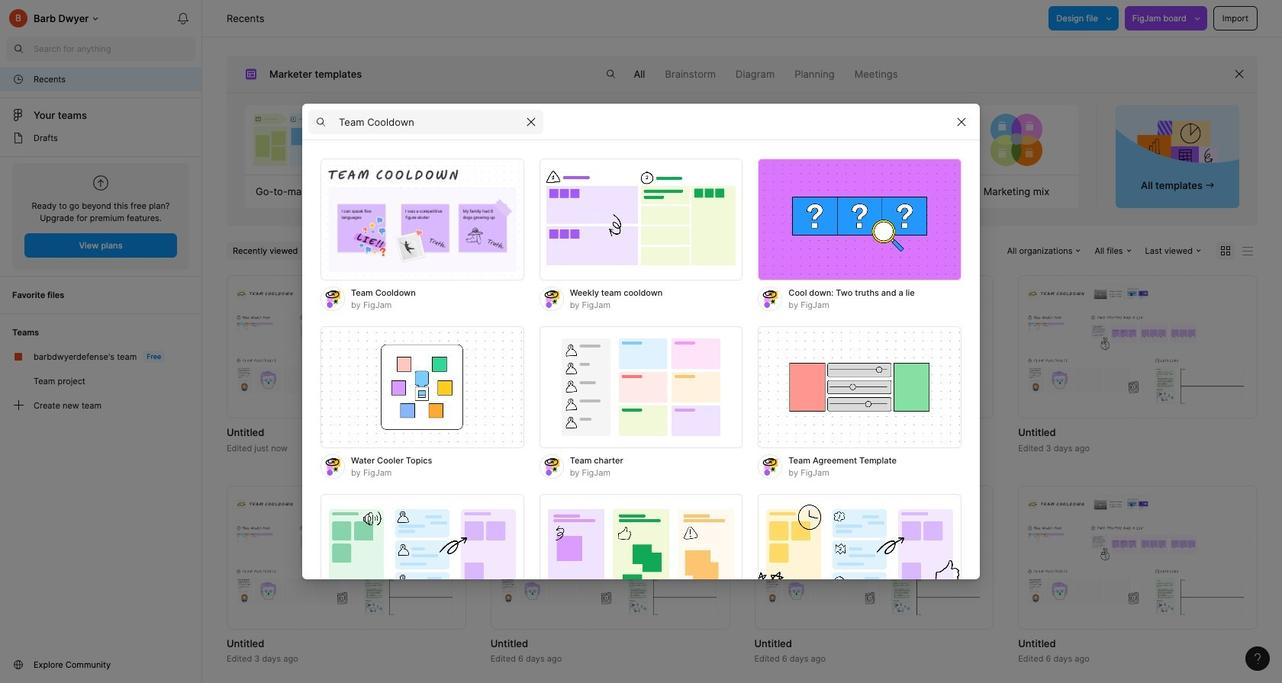 Task type: describe. For each thing, give the bounding box(es) containing it.
marketing funnel image
[[387, 105, 510, 175]]

team meeting agenda image
[[758, 495, 962, 617]]

see all all templates image
[[1137, 120, 1218, 173]]

search 32 image
[[6, 37, 31, 61]]

go-to-market (gtm) strategy image
[[245, 105, 368, 175]]

page 16 image
[[12, 132, 24, 144]]

recent 16 image
[[12, 73, 24, 85]]

team cooldown image
[[321, 159, 524, 281]]

team charter image
[[539, 327, 743, 449]]

team weekly image
[[321, 495, 524, 617]]

water cooler topics image
[[321, 327, 524, 449]]

team agreement template image
[[758, 327, 962, 449]]

team stand up image
[[539, 495, 743, 617]]

weekly team cooldown image
[[539, 159, 743, 281]]



Task type: vqa. For each thing, say whether or not it's contained in the screenshot.
Weekly Team Cooldown image
yes



Task type: locate. For each thing, give the bounding box(es) containing it.
Search templates text field
[[339, 113, 519, 131]]

competitor analysis image
[[529, 105, 652, 175]]

community 16 image
[[12, 659, 24, 672]]

Search for anything text field
[[34, 43, 195, 55]]

dialog
[[302, 103, 980, 684]]

search 32 image
[[599, 62, 623, 86]]

marketing mix image
[[955, 105, 1078, 175]]

file thumbnail image
[[234, 285, 458, 409], [498, 285, 722, 409], [762, 285, 986, 409], [1026, 285, 1250, 409], [234, 496, 458, 620], [498, 496, 722, 620], [762, 496, 986, 620], [1026, 496, 1250, 620]]

cool down: two truths and a lie image
[[758, 159, 962, 281]]

creative brief template image
[[805, 105, 944, 175]]

bell 32 image
[[171, 6, 195, 31]]

social media planner image
[[671, 105, 794, 175]]



